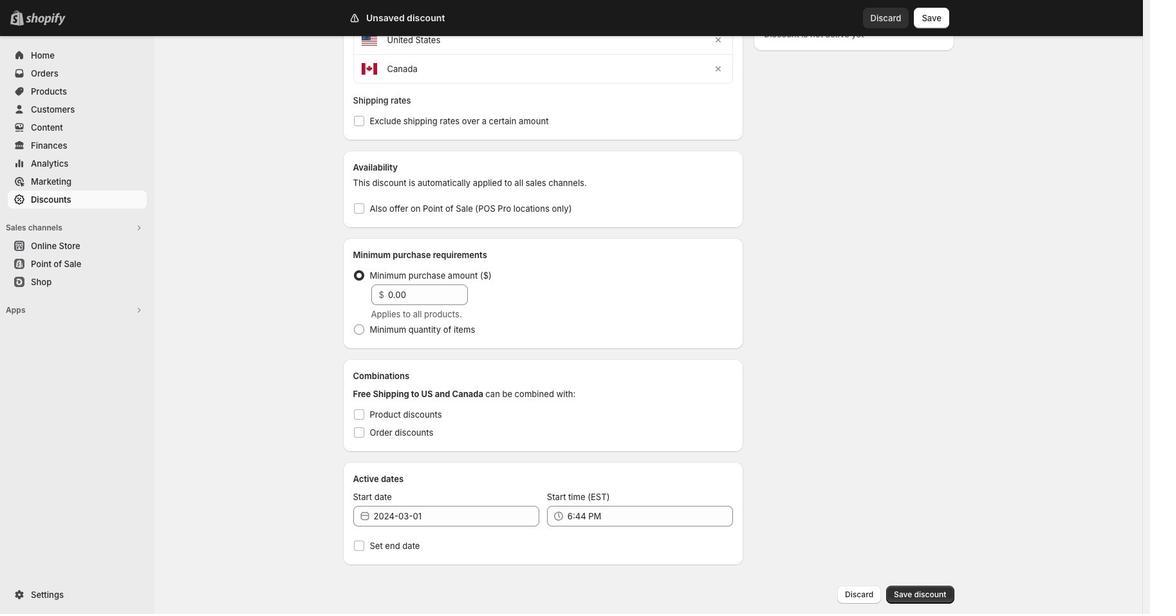 Task type: vqa. For each thing, say whether or not it's contained in the screenshot.
'0.00' text box
yes



Task type: locate. For each thing, give the bounding box(es) containing it.
shopify image
[[26, 13, 66, 26]]

Enter time text field
[[568, 506, 733, 527]]



Task type: describe. For each thing, give the bounding box(es) containing it.
0.00 text field
[[388, 285, 468, 305]]

YYYY-MM-DD text field
[[374, 506, 539, 527]]



